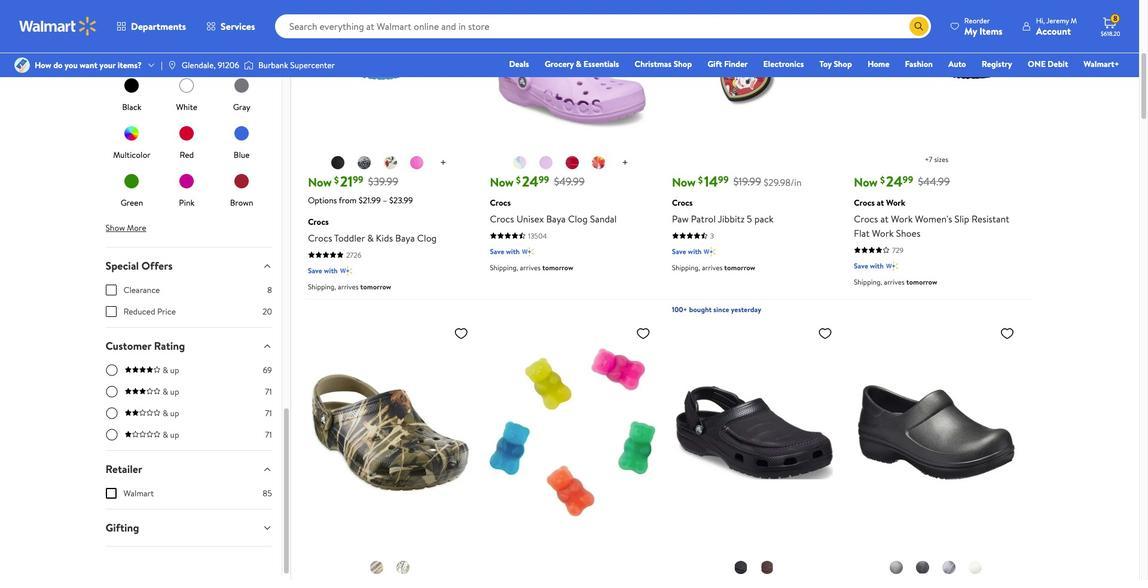 Task type: locate. For each thing, give the bounding box(es) containing it.
2 + from the left
[[622, 155, 629, 170]]

gifting tab
[[96, 510, 282, 546]]

$49.99
[[554, 174, 585, 189]]

jeremy
[[1047, 15, 1069, 25]]

up for 3 out of 5 stars and up, 71 items option
[[170, 386, 179, 398]]

& for the 4 out of 5 stars and up, 69 items option
[[163, 364, 168, 376]]

walmart+
[[1084, 58, 1120, 70]]

99 for now $ 21 99 $39.99 options from $21.99 – $23.99
[[353, 173, 363, 186]]

up for the 4 out of 5 stars and up, 69 items option
[[170, 364, 179, 376]]

toy shop
[[820, 58, 852, 70]]

 image
[[244, 59, 254, 71]]

3 99 from the left
[[718, 173, 729, 186]]

with for $49.99
[[506, 246, 520, 256]]

now up flat
[[854, 174, 878, 190]]

99 for now $ 24 99 $44.99
[[903, 173, 914, 186]]

crocs crocs unisex baya clog sandal
[[490, 197, 617, 225]]

0 horizontal spatial 24
[[522, 171, 539, 191]]

99 left the $44.99
[[903, 173, 914, 186]]

baya inside the crocs crocs unisex baya clog sandal
[[546, 212, 566, 225]]

electronics link
[[758, 57, 810, 71]]

arrives
[[520, 262, 541, 273], [702, 262, 723, 273], [884, 277, 905, 287], [338, 282, 359, 292]]

with for $44.99
[[870, 261, 884, 271]]

99 inside 'now $ 24 99 $44.99'
[[903, 173, 914, 186]]

1 71 from the top
[[265, 386, 272, 398]]

 image right "|"
[[167, 60, 177, 70]]

1 99 from the left
[[353, 173, 363, 186]]

add to favorites list, crocs unisex classic realtree clog image
[[454, 326, 469, 341]]

shipping, down unisex
[[490, 262, 518, 273]]

red button
[[176, 123, 198, 161]]

2 now from the left
[[490, 174, 514, 190]]

+ button right electric pink 'icon'
[[431, 154, 456, 173]]

0 horizontal spatial 8
[[267, 284, 272, 296]]

with for $19.99
[[688, 246, 702, 256]]

2 71 from the top
[[265, 407, 272, 419]]

0 horizontal spatial clog
[[417, 231, 437, 244]]

1 out of 5 stars and up, 71 items radio
[[106, 429, 118, 441]]

1 horizontal spatial black image
[[734, 561, 748, 575]]

0 vertical spatial 8
[[1114, 13, 1118, 23]]

$ for now $ 21 99 $39.99 options from $21.99 – $23.99
[[334, 173, 339, 187]]

electronics
[[764, 58, 804, 70]]

2 shop from the left
[[834, 58, 852, 70]]

sandal
[[590, 212, 617, 225]]

20
[[263, 306, 272, 318]]

$44.99
[[918, 174, 950, 189]]

+ for 24
[[622, 155, 629, 170]]

blue
[[234, 149, 250, 161]]

shipping, down toddler
[[308, 282, 336, 292]]

1 vertical spatial 8
[[267, 284, 272, 296]]

customer rating option group
[[106, 364, 272, 450]]

1 & up from the top
[[163, 364, 179, 376]]

1 horizontal spatial  image
[[167, 60, 177, 70]]

clog right "kids"
[[417, 231, 437, 244]]

baya up 13504
[[546, 212, 566, 225]]

99 inside now $ 14 99 $19.99 $29.98/in
[[718, 173, 729, 186]]

up for 1 out of 5 stars and up, 71 items "option"
[[170, 429, 179, 441]]

tomorrow for $19.99
[[725, 262, 756, 273]]

tomorrow down shoes
[[907, 277, 938, 287]]

fashion
[[905, 58, 933, 70]]

1 horizontal spatial clog
[[568, 212, 588, 225]]

1 + button from the left
[[431, 154, 456, 173]]

work up shoes
[[891, 212, 913, 225]]

$ left 14
[[698, 173, 703, 187]]

work right flat
[[872, 227, 894, 240]]

$ left 21
[[334, 173, 339, 187]]

shop right christmas
[[674, 58, 692, 70]]

$ for now $ 24 99 $49.99
[[516, 173, 521, 187]]

christmas shop link
[[630, 57, 698, 71]]

special offers button
[[96, 248, 282, 284]]

walmart plus image down 729
[[886, 260, 898, 272]]

2 up from the top
[[170, 386, 179, 398]]

99 down black/multi image
[[353, 173, 363, 186]]

arrives down 13504
[[520, 262, 541, 273]]

4 & up from the top
[[163, 429, 179, 441]]

tomorrow down 13504
[[543, 262, 574, 273]]

gifting
[[106, 520, 139, 535]]

shipping,
[[490, 262, 518, 273], [672, 262, 700, 273], [854, 277, 883, 287], [308, 282, 336, 292]]

$ inside now $ 14 99 $19.99 $29.98/in
[[698, 173, 703, 187]]

up for 2 out of 5 stars and up, 71 items radio at the bottom left of page
[[170, 407, 179, 419]]

2 horizontal spatial black image
[[890, 561, 904, 575]]

shipping, down flat
[[854, 277, 883, 287]]

shipping, arrives tomorrow for $44.99
[[854, 277, 938, 287]]

24
[[522, 171, 539, 191], [886, 171, 903, 191]]

since
[[714, 304, 730, 314]]

black image for black/multi image
[[331, 155, 345, 170]]

walmart plus image down the 3
[[704, 246, 716, 258]]

1 vertical spatial clog
[[417, 231, 437, 244]]

gift finder
[[708, 58, 748, 70]]

now for now $ 24 99 $44.99
[[854, 174, 878, 190]]

2 vertical spatial work
[[872, 227, 894, 240]]

add to favorites list, crocs men's yukon vista ii clog sandal image
[[818, 326, 833, 341]]

now inside 'now $ 24 99 $44.99'
[[854, 174, 878, 190]]

None checkbox
[[106, 285, 116, 296], [106, 306, 116, 317], [106, 488, 116, 499], [106, 285, 116, 296], [106, 306, 116, 317], [106, 488, 116, 499]]

Search search field
[[275, 14, 931, 38]]

home
[[868, 58, 890, 70]]

2726
[[346, 250, 362, 260]]

1 horizontal spatial + button
[[613, 154, 638, 173]]

1 $ from the left
[[334, 173, 339, 187]]

clog left sandal
[[568, 212, 588, 225]]

up
[[170, 364, 179, 376], [170, 386, 179, 398], [170, 407, 179, 419], [170, 429, 179, 441]]

71 for 1 out of 5 stars and up, 71 items "option"
[[265, 429, 272, 441]]

shipping, up 100+
[[672, 262, 700, 273]]

black image for espresso icon
[[734, 561, 748, 575]]

with
[[506, 246, 520, 256], [688, 246, 702, 256], [870, 261, 884, 271], [324, 265, 338, 276]]

crocs at work crocs at work women's slip resistant flat work shoes
[[854, 197, 1010, 240]]

services button
[[196, 12, 265, 41]]

walmart image
[[19, 17, 97, 36]]

8 inside 8 $618.20
[[1114, 13, 1118, 23]]

now inside now $ 14 99 $19.99 $29.98/in
[[672, 174, 696, 190]]

at
[[877, 197, 884, 209], [881, 212, 889, 225]]

shipping, arrives tomorrow for $49.99
[[490, 262, 574, 273]]

 image
[[14, 57, 30, 73], [167, 60, 177, 70]]

$ inside now $ 21 99 $39.99 options from $21.99 – $23.99
[[334, 173, 339, 187]]

price
[[157, 306, 176, 318]]

$618.20
[[1101, 29, 1121, 38]]

8 up the '20'
[[267, 284, 272, 296]]

candy bear jibbitz 5 pack image
[[490, 321, 655, 545]]

4 out of 5 stars and up, 69 items radio
[[106, 364, 118, 376]]

13504
[[528, 231, 547, 241]]

registry link
[[977, 57, 1018, 71]]

3 & up from the top
[[163, 407, 179, 419]]

$ for now $ 14 99 $19.99 $29.98/in
[[698, 173, 703, 187]]

2 $ from the left
[[516, 173, 521, 187]]

0 vertical spatial 71
[[265, 386, 272, 398]]

0 horizontal spatial baya
[[395, 231, 415, 244]]

shipping, arrives tomorrow down 13504
[[490, 262, 574, 273]]

save with down toddler
[[308, 265, 338, 276]]

2 + button from the left
[[613, 154, 638, 173]]

3
[[710, 231, 714, 241]]

customer rating tab
[[96, 328, 282, 364]]

1 vertical spatial at
[[881, 212, 889, 225]]

0 horizontal spatial  image
[[14, 57, 30, 73]]

shop for toy shop
[[834, 58, 852, 70]]

arrives for $49.99
[[520, 262, 541, 273]]

1 24 from the left
[[522, 171, 539, 191]]

kids
[[376, 231, 393, 244]]

tomorrow
[[543, 262, 574, 273], [725, 262, 756, 273], [907, 277, 938, 287], [360, 282, 391, 292]]

1 horizontal spatial shop
[[834, 58, 852, 70]]

clog inside the crocs crocs unisex baya clog sandal
[[568, 212, 588, 225]]

now up options
[[308, 174, 332, 190]]

toy shop link
[[814, 57, 858, 71]]

crocs at work women's slip resistant flat work shoes image
[[854, 0, 1020, 139]]

customer rating
[[106, 339, 185, 354]]

71 for 2 out of 5 stars and up, 71 items radio at the bottom left of page
[[265, 407, 272, 419]]

1 horizontal spatial walmart plus image
[[704, 246, 716, 258]]

save with
[[490, 246, 520, 256], [672, 246, 702, 256], [854, 261, 884, 271], [308, 265, 338, 276]]

crocs
[[490, 197, 511, 209], [672, 197, 693, 209], [854, 197, 875, 209], [490, 212, 514, 225], [854, 212, 879, 225], [308, 216, 329, 228], [308, 231, 332, 244]]

$ left the $44.99
[[880, 173, 885, 187]]

1 horizontal spatial 8
[[1114, 13, 1118, 23]]

2 99 from the left
[[539, 173, 549, 186]]

baya right "kids"
[[395, 231, 415, 244]]

clog
[[568, 212, 588, 225], [417, 231, 437, 244]]

24 down multicolor icon
[[522, 171, 539, 191]]

walmart+ link
[[1079, 57, 1125, 71]]

$ inside 'now $ 24 99 $44.99'
[[880, 173, 885, 187]]

0 vertical spatial baya
[[546, 212, 566, 225]]

0 horizontal spatial +
[[440, 155, 447, 170]]

+ button right tie dye icon
[[613, 154, 638, 173]]

crocs crocs toddler & kids baya clog
[[308, 216, 437, 244]]

1 now from the left
[[308, 174, 332, 190]]

1 walmart plus image from the left
[[522, 246, 534, 258]]

arrives for $44.99
[[884, 277, 905, 287]]

shipping, arrives tomorrow down 729
[[854, 277, 938, 287]]

99 left $19.99
[[718, 173, 729, 186]]

8 inside special offers group
[[267, 284, 272, 296]]

save with for $44.99
[[854, 261, 884, 271]]

black image left black/leopard icon at the right
[[890, 561, 904, 575]]

brown button
[[230, 170, 253, 209]]

tomorrow up yesterday
[[725, 262, 756, 273]]

8 up "$618.20"
[[1114, 13, 1118, 23]]

one
[[1028, 58, 1046, 70]]

shipping, for $44.99
[[854, 277, 883, 287]]

shop for christmas shop
[[674, 58, 692, 70]]

save with down paw
[[672, 246, 702, 256]]

now inside now $ 21 99 $39.99 options from $21.99 – $23.99
[[308, 174, 332, 190]]

walmart plus image down 13504
[[522, 246, 534, 258]]

0 vertical spatial clog
[[568, 212, 588, 225]]

crocs toddler & kids baya clog image
[[308, 0, 473, 139]]

black/multi image
[[357, 155, 371, 170]]

crocs unisex baya clog sandal image
[[490, 0, 655, 139]]

walmart plus image down 2726 at the left top of page
[[340, 265, 352, 277]]

gift
[[708, 58, 722, 70]]

items?
[[118, 59, 142, 71]]

100+ bought since yesterday
[[672, 304, 762, 314]]

99
[[353, 173, 363, 186], [539, 173, 549, 186], [718, 173, 729, 186], [903, 173, 914, 186]]

work down 'now $ 24 99 $44.99'
[[886, 197, 906, 209]]

4 now from the left
[[854, 174, 878, 190]]

–
[[383, 194, 387, 206]]

99 down orchid icon
[[539, 173, 549, 186]]

$ down multicolor icon
[[516, 173, 521, 187]]

85
[[263, 488, 272, 499]]

burbank supercenter
[[258, 59, 335, 71]]

14
[[704, 171, 718, 191]]

+ for 21
[[440, 155, 447, 170]]

multicolor image
[[513, 155, 527, 170]]

now down multicolor icon
[[490, 174, 514, 190]]

3 71 from the top
[[265, 429, 272, 441]]

black image
[[331, 155, 345, 170], [734, 561, 748, 575], [890, 561, 904, 575]]

& inside crocs crocs toddler & kids baya clog
[[367, 231, 374, 244]]

arrives down the 3
[[702, 262, 723, 273]]

save with down unisex
[[490, 246, 520, 256]]

 image for glendale, 91206
[[167, 60, 177, 70]]

shoes
[[896, 227, 921, 240]]

 image left how
[[14, 57, 30, 73]]

2 vertical spatial 71
[[265, 429, 272, 441]]

clog inside crocs crocs toddler & kids baya clog
[[417, 231, 437, 244]]

save
[[490, 246, 504, 256], [672, 246, 687, 256], [854, 261, 869, 271], [308, 265, 322, 276]]

1 shop from the left
[[674, 58, 692, 70]]

walmart plus image
[[886, 260, 898, 272], [340, 265, 352, 277]]

4 up from the top
[[170, 429, 179, 441]]

1 horizontal spatial 24
[[886, 171, 903, 191]]

departments
[[131, 20, 186, 33]]

99 inside now $ 24 99 $49.99
[[539, 173, 549, 186]]

orchid image
[[539, 155, 553, 170]]

24 left the $44.99
[[886, 171, 903, 191]]

walmart plus image
[[522, 246, 534, 258], [704, 246, 716, 258]]

1 up from the top
[[170, 364, 179, 376]]

green
[[121, 197, 143, 209]]

& up for the 4 out of 5 stars and up, 69 items option
[[163, 364, 179, 376]]

resistant
[[972, 212, 1010, 225]]

crocs unisex classic realtree clog image
[[308, 321, 473, 545]]

1 horizontal spatial +
[[622, 155, 629, 170]]

black image left espresso icon
[[734, 561, 748, 575]]

2 walmart plus image from the left
[[704, 246, 716, 258]]

1 vertical spatial 71
[[265, 407, 272, 419]]

blue button
[[231, 123, 253, 161]]

slip
[[955, 212, 970, 225]]

shop right toy
[[834, 58, 852, 70]]

now inside now $ 24 99 $49.99
[[490, 174, 514, 190]]

& up
[[163, 364, 179, 376], [163, 386, 179, 398], [163, 407, 179, 419], [163, 429, 179, 441]]

0 horizontal spatial shop
[[674, 58, 692, 70]]

arrives down 729
[[884, 277, 905, 287]]

+ button for 21
[[431, 154, 456, 173]]

shipping, arrives tomorrow
[[490, 262, 574, 273], [672, 262, 756, 273], [854, 277, 938, 287], [308, 282, 391, 292]]

add to favorites list, crocs at work women's neria pro ii slip resistant clog image
[[1000, 326, 1015, 341]]

christmas
[[635, 58, 672, 70]]

1 vertical spatial baya
[[395, 231, 415, 244]]

search icon image
[[915, 22, 924, 31]]

gray button
[[231, 75, 253, 113]]

cherry image
[[383, 155, 398, 170]]

+ right electric pink 'icon'
[[440, 155, 447, 170]]

0 horizontal spatial + button
[[431, 154, 456, 173]]

4 $ from the left
[[880, 173, 885, 187]]

red
[[180, 149, 194, 161]]

4 99 from the left
[[903, 173, 914, 186]]

$ inside now $ 24 99 $49.99
[[516, 173, 521, 187]]

yesterday
[[731, 304, 762, 314]]

3 out of 5 stars and up, 71 items radio
[[106, 386, 118, 398]]

your
[[100, 59, 116, 71]]

+ right tie dye icon
[[622, 155, 629, 170]]

save with down flat
[[854, 261, 884, 271]]

0 horizontal spatial walmart plus image
[[522, 246, 534, 258]]

black image up 21
[[331, 155, 345, 170]]

& for 2 out of 5 stars and up, 71 items radio at the bottom left of page
[[163, 407, 168, 419]]

2 & up from the top
[[163, 386, 179, 398]]

paw
[[672, 212, 689, 225]]

shipping, arrives tomorrow down the 3
[[672, 262, 756, 273]]

1 horizontal spatial baya
[[546, 212, 566, 225]]

now left 14
[[672, 174, 696, 190]]

91206
[[218, 59, 239, 71]]

brown
[[230, 197, 253, 209]]

3 now from the left
[[672, 174, 696, 190]]

99 inside now $ 21 99 $39.99 options from $21.99 – $23.99
[[353, 173, 363, 186]]

0 horizontal spatial black image
[[331, 155, 345, 170]]

1 + from the left
[[440, 155, 447, 170]]

3 $ from the left
[[698, 173, 703, 187]]

3 up from the top
[[170, 407, 179, 419]]

2 24 from the left
[[886, 171, 903, 191]]

2 out of 5 stars and up, 71 items radio
[[106, 407, 118, 419]]



Task type: describe. For each thing, give the bounding box(es) containing it.
multicolor button
[[113, 123, 151, 161]]

offers
[[141, 258, 173, 273]]

arrives for $19.99
[[702, 262, 723, 273]]

supercenter
[[290, 59, 335, 71]]

$29.98/in
[[764, 176, 802, 189]]

auto
[[949, 58, 967, 70]]

white
[[176, 101, 198, 113]]

now for now $ 14 99 $19.99 $29.98/in
[[672, 174, 696, 190]]

grocery
[[545, 58, 574, 70]]

8 $618.20
[[1101, 13, 1121, 38]]

crocs paw patrol jibbitz 5 pack
[[672, 197, 774, 225]]

khaki image
[[370, 561, 384, 575]]

shipping, arrives tomorrow down 2726 at the left top of page
[[308, 282, 391, 292]]

glendale, 91206
[[182, 59, 239, 71]]

retailer tab
[[96, 451, 282, 488]]

baya inside crocs crocs toddler & kids baya clog
[[395, 231, 415, 244]]

now $ 24 99 $49.99
[[490, 171, 585, 191]]

options
[[308, 194, 337, 206]]

71 for 3 out of 5 stars and up, 71 items option
[[265, 386, 272, 398]]

color group
[[106, 70, 272, 214]]

customer
[[106, 339, 151, 354]]

24 for now $ 24 99 $44.99
[[886, 171, 903, 191]]

21
[[340, 171, 353, 191]]

special offers tab
[[96, 248, 282, 284]]

white image
[[969, 561, 983, 575]]

& for 3 out of 5 stars and up, 71 items option
[[163, 386, 168, 398]]

from
[[339, 194, 357, 206]]

gift finder link
[[702, 57, 753, 71]]

8 for 8
[[267, 284, 272, 296]]

walnut image
[[396, 561, 410, 575]]

save for $19.99
[[672, 246, 687, 256]]

black/new wave image
[[942, 561, 957, 575]]

& for 1 out of 5 stars and up, 71 items "option"
[[163, 429, 168, 441]]

pepper image
[[565, 155, 580, 170]]

white button
[[176, 75, 198, 113]]

now for now $ 21 99 $39.99 options from $21.99 – $23.99
[[308, 174, 332, 190]]

+7 sizes
[[925, 154, 949, 164]]

8 for 8 $618.20
[[1114, 13, 1118, 23]]

fashion link
[[900, 57, 939, 71]]

black
[[122, 101, 142, 113]]

shipping, arrives tomorrow for $19.99
[[672, 262, 756, 273]]

burbank
[[258, 59, 288, 71]]

do
[[53, 59, 63, 71]]

5
[[747, 212, 752, 225]]

multicolor
[[113, 149, 151, 161]]

walmart plus image for 24
[[522, 246, 534, 258]]

 image for how do you want your items?
[[14, 57, 30, 73]]

1 horizontal spatial walmart plus image
[[886, 260, 898, 272]]

special offers
[[106, 258, 173, 273]]

& up for 1 out of 5 stars and up, 71 items "option"
[[163, 429, 179, 441]]

m
[[1071, 15, 1077, 25]]

my
[[965, 24, 977, 37]]

auto link
[[943, 57, 972, 71]]

sizes
[[935, 154, 949, 164]]

more
[[127, 222, 146, 234]]

essentials
[[584, 58, 619, 70]]

+7
[[925, 154, 933, 164]]

reorder
[[965, 15, 990, 25]]

shipping, for $19.99
[[672, 262, 700, 273]]

toy
[[820, 58, 832, 70]]

black/leopard image
[[916, 561, 930, 575]]

$ for now $ 24 99 $44.99
[[880, 173, 885, 187]]

deals link
[[504, 57, 535, 71]]

69
[[263, 364, 272, 376]]

save with for $49.99
[[490, 246, 520, 256]]

clearance
[[124, 284, 160, 296]]

shipping, for $49.99
[[490, 262, 518, 273]]

& inside 'link'
[[576, 58, 582, 70]]

retailer
[[106, 462, 142, 477]]

+ button for 24
[[613, 154, 638, 173]]

0 horizontal spatial walmart plus image
[[340, 265, 352, 277]]

now $ 21 99 $39.99 options from $21.99 – $23.99
[[308, 171, 413, 206]]

crocs men's yukon vista ii clog sandal image
[[672, 321, 838, 545]]

729
[[893, 245, 904, 255]]

espresso image
[[760, 561, 775, 575]]

christmas shop
[[635, 58, 692, 70]]

save with for $19.99
[[672, 246, 702, 256]]

walmart plus image for 14
[[704, 246, 716, 258]]

one debit
[[1028, 58, 1069, 70]]

$21.99
[[359, 194, 381, 206]]

tomorrow for $44.99
[[907, 277, 938, 287]]

patrol
[[691, 212, 716, 225]]

retailer button
[[96, 451, 282, 488]]

crocs at work women's neria pro ii slip resistant clog image
[[854, 321, 1020, 545]]

special
[[106, 258, 139, 273]]

1 vertical spatial work
[[891, 212, 913, 225]]

how
[[35, 59, 51, 71]]

deals
[[509, 58, 529, 70]]

tie dye image
[[592, 155, 606, 170]]

reduced price
[[124, 306, 176, 318]]

unisex
[[517, 212, 544, 225]]

add to favorites list, candy bear jibbitz 5 pack image
[[636, 326, 651, 341]]

special offers group
[[106, 284, 272, 327]]

items
[[980, 24, 1003, 37]]

show more button
[[96, 218, 156, 237]]

Walmart Site-Wide search field
[[275, 14, 931, 38]]

$23.99
[[389, 194, 413, 206]]

paw patrol jibbitz 5 pack image
[[672, 0, 838, 139]]

black image for black/leopard icon at the right
[[890, 561, 904, 575]]

crocs inside crocs paw patrol jibbitz 5 pack
[[672, 197, 693, 209]]

99 for now $ 14 99 $19.99 $29.98/in
[[718, 173, 729, 186]]

debit
[[1048, 58, 1069, 70]]

reorder my items
[[965, 15, 1003, 37]]

24 for now $ 24 99 $49.99
[[522, 171, 539, 191]]

toddler
[[334, 231, 365, 244]]

tomorrow down 2726 at the left top of page
[[360, 282, 391, 292]]

now $ 24 99 $44.99
[[854, 171, 950, 191]]

glendale,
[[182, 59, 216, 71]]

& up for 3 out of 5 stars and up, 71 items option
[[163, 386, 179, 398]]

jibbitz
[[718, 212, 745, 225]]

electric pink image
[[410, 155, 424, 170]]

home link
[[863, 57, 895, 71]]

99 for now $ 24 99 $49.99
[[539, 173, 549, 186]]

save for $44.99
[[854, 261, 869, 271]]

tomorrow for $49.99
[[543, 262, 574, 273]]

grocery & essentials link
[[540, 57, 625, 71]]

save for $49.99
[[490, 246, 504, 256]]

you
[[65, 59, 78, 71]]

now for now $ 24 99 $49.99
[[490, 174, 514, 190]]

gifting button
[[96, 510, 282, 546]]

|
[[161, 59, 163, 71]]

& up for 2 out of 5 stars and up, 71 items radio at the bottom left of page
[[163, 407, 179, 419]]

grocery & essentials
[[545, 58, 619, 70]]

0 vertical spatial at
[[877, 197, 884, 209]]

reduced
[[124, 306, 155, 318]]

customer rating button
[[96, 328, 282, 364]]

$19.99
[[734, 174, 762, 189]]

arrives down 2726 at the left top of page
[[338, 282, 359, 292]]

green button
[[121, 170, 143, 209]]

0 vertical spatial work
[[886, 197, 906, 209]]

finder
[[724, 58, 748, 70]]

departments button
[[106, 12, 196, 41]]

hi,
[[1037, 15, 1045, 25]]



Task type: vqa. For each thing, say whether or not it's contained in the screenshot.
bottom "and"
no



